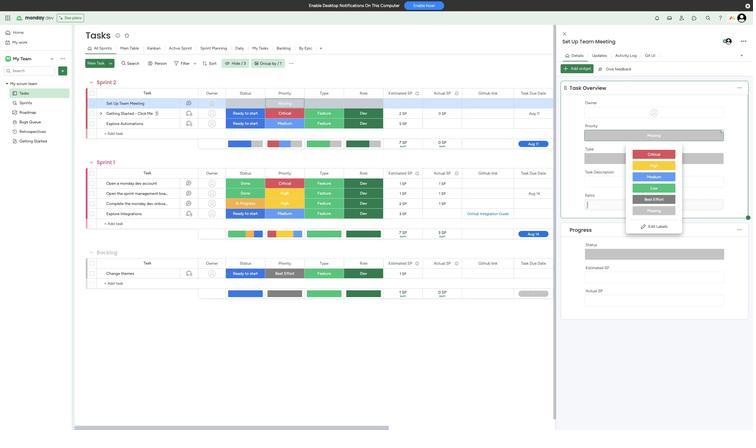 Task type: describe. For each thing, give the bounding box(es) containing it.
guide
[[499, 212, 509, 216]]

my for my tasks
[[253, 46, 258, 51]]

main
[[120, 46, 129, 51]]

kanban
[[148, 46, 161, 51]]

11
[[537, 111, 540, 116]]

2 vertical spatial 0
[[439, 290, 441, 295]]

home button
[[3, 28, 61, 37]]

3 sp sum
[[439, 230, 447, 238]]

0 vertical spatial maria williams image
[[738, 14, 747, 23]]

column information image for first actual sp field from the top
[[455, 91, 459, 96]]

ready for explore integrations
[[233, 211, 244, 216]]

1 type field from the top
[[319, 90, 330, 96]]

table
[[130, 46, 139, 51]]

see
[[65, 15, 71, 20]]

workspace options image
[[60, 56, 66, 61]]

started for getting started - click me
[[121, 111, 134, 116]]

0 vertical spatial missing
[[278, 101, 292, 106]]

date for third task due date field from the top
[[538, 261, 547, 266]]

0 horizontal spatial meeting
[[130, 101, 145, 106]]

git ui
[[646, 53, 656, 58]]

owner for first owner field
[[206, 91, 218, 96]]

dev for complete
[[147, 201, 153, 206]]

owner field for backlog
[[205, 260, 220, 267]]

start for explore automations
[[250, 121, 258, 126]]

github link for first github link field from the top of the page
[[479, 91, 498, 96]]

aug for aug 14
[[529, 191, 536, 196]]

task overview
[[570, 84, 607, 91]]

column information image for first actual sp field from the bottom of the page
[[455, 261, 459, 266]]

task inside new task button
[[97, 61, 104, 66]]

1 vertical spatial 2
[[400, 111, 402, 116]]

2 column information image from the top
[[415, 261, 420, 266]]

3 github from the top
[[479, 261, 491, 266]]

in
[[236, 201, 239, 206]]

activity
[[616, 53, 630, 58]]

4 feature from the top
[[318, 191, 331, 196]]

monday dev
[[25, 15, 54, 21]]

ready to start for change themes
[[233, 271, 258, 276]]

edit labels
[[649, 224, 668, 229]]

0 vertical spatial dev
[[46, 15, 54, 21]]

14
[[537, 191, 541, 196]]

github integration guide
[[468, 212, 509, 216]]

github
[[468, 212, 480, 216]]

1 button for explore integrations
[[180, 209, 198, 219]]

git
[[646, 53, 651, 58]]

change
[[106, 271, 120, 276]]

2 task due date field from the top
[[520, 170, 548, 176]]

enable now!
[[414, 3, 435, 8]]

task due date for second task due date field from the bottom of the page
[[522, 171, 547, 176]]

monday for open
[[120, 181, 134, 186]]

5
[[400, 122, 402, 126]]

1 done from the top
[[241, 181, 250, 186]]

now!
[[426, 3, 435, 8]]

date for 3rd task due date field from the bottom of the page
[[538, 91, 547, 96]]

my work button
[[3, 38, 61, 47]]

bugs queue
[[19, 120, 41, 124]]

open the sprint management board
[[106, 191, 170, 196]]

retrospectives
[[19, 129, 46, 134]]

edit
[[649, 224, 656, 229]]

2 role field from the top
[[359, 170, 369, 176]]

to for explore integrations
[[245, 211, 249, 216]]

integration
[[481, 212, 499, 216]]

set up team meeting inside field
[[563, 38, 616, 45]]

public board image
[[12, 91, 17, 96]]

best effort inside option
[[645, 197, 664, 202]]

see plans button
[[57, 14, 84, 22]]

notifications
[[340, 3, 364, 8]]

high for critical
[[651, 163, 659, 168]]

actual sp for second actual sp field
[[434, 171, 451, 176]]

0 vertical spatial 3
[[244, 61, 246, 66]]

list box containing my scrum team
[[0, 78, 72, 222]]

2 vertical spatial high
[[281, 201, 289, 206]]

missing option
[[633, 206, 676, 215]]

a
[[117, 181, 119, 186]]

1 task due date field from the top
[[520, 90, 548, 96]]

sprint for sprint 1
[[97, 159, 112, 166]]

1 horizontal spatial progress
[[570, 226, 592, 233]]

team
[[28, 81, 37, 86]]

dapulse drag handle 3 image for progress
[[565, 228, 567, 232]]

new task
[[88, 61, 104, 66]]

2 + add task text field from the top
[[100, 280, 196, 287]]

0 vertical spatial 0
[[439, 111, 441, 116]]

0 horizontal spatial -
[[135, 111, 137, 116]]

0 vertical spatial monday
[[25, 15, 44, 21]]

1 0 sp sum from the top
[[439, 140, 447, 148]]

1 7 from the top
[[400, 140, 402, 145]]

integrations
[[121, 212, 142, 216]]

open for open a monday dev account
[[106, 181, 116, 186]]

enable for enable desktop notifications on this computer
[[309, 3, 322, 8]]

1 dev from the top
[[361, 111, 367, 116]]

apps image
[[692, 15, 698, 21]]

home
[[13, 30, 24, 35]]

angle down image
[[109, 61, 112, 65]]

themes
[[121, 271, 134, 276]]

getting for getting started - click me
[[106, 111, 120, 116]]

best inside option
[[645, 197, 653, 202]]

epics
[[586, 193, 595, 198]]

group by / 1
[[260, 61, 282, 66]]

description
[[594, 170, 615, 175]]

widget
[[580, 66, 592, 71]]

v2 search image
[[122, 60, 126, 67]]

2 feature from the top
[[318, 121, 331, 126]]

github integration guide link
[[467, 212, 510, 216]]

estimated sp field for first column information image from the bottom
[[388, 260, 414, 267]]

3 for 3 sp
[[400, 212, 402, 216]]

add
[[571, 66, 579, 71]]

explore for explore automations
[[106, 121, 120, 126]]

2 vertical spatial 2
[[400, 202, 402, 206]]

tasks inside button
[[259, 46, 269, 51]]

low
[[651, 186, 658, 191]]

activity log
[[616, 53, 637, 58]]

2 0 sp sum from the top
[[439, 290, 447, 298]]

enable for enable now!
[[414, 3, 426, 8]]

owner for backlog owner field
[[206, 261, 218, 266]]

2 status field from the top
[[239, 170, 253, 176]]

Sprint 1 field
[[95, 159, 117, 166]]

sprint planning
[[201, 46, 227, 51]]

type for second "type" field from the bottom of the page
[[320, 171, 329, 176]]

2 7 sp sum from the top
[[400, 230, 407, 238]]

on
[[365, 3, 371, 8]]

+ Add task text field
[[100, 221, 196, 227]]

help image
[[718, 15, 724, 21]]

0 horizontal spatial set
[[106, 101, 113, 106]]

invite members image
[[680, 15, 685, 21]]

filter
[[181, 61, 190, 66]]

bugs
[[19, 120, 28, 124]]

start for explore integrations
[[250, 211, 258, 216]]

0 horizontal spatial sprints
[[19, 100, 32, 105]]

high for feature
[[281, 191, 289, 196]]

1 + add task text field from the top
[[100, 130, 196, 137]]

critical for low
[[649, 152, 661, 157]]

2 role from the top
[[360, 171, 368, 176]]

click
[[138, 111, 146, 116]]

3 feature from the top
[[318, 181, 331, 186]]

3 type field from the top
[[319, 260, 330, 267]]

started for getting started
[[34, 139, 47, 143]]

onboarding
[[154, 201, 174, 206]]

my for my team
[[13, 56, 19, 61]]

getting started
[[19, 139, 47, 143]]

in progress
[[236, 201, 256, 206]]

Search in workspace field
[[12, 68, 47, 74]]

desktop
[[323, 3, 339, 8]]

sprint inside 'button'
[[181, 46, 192, 51]]

1 vertical spatial 0
[[439, 140, 441, 145]]

by
[[272, 61, 277, 66]]

3 role field from the top
[[359, 260, 369, 267]]

enable desktop notifications on this computer
[[309, 3, 400, 8]]

menu image
[[289, 61, 294, 66]]

change themes
[[106, 271, 134, 276]]

labels
[[657, 224, 668, 229]]

1 2 sp from the top
[[400, 111, 407, 116]]

7 feature from the top
[[318, 271, 331, 276]]

medium for ready to start
[[278, 121, 292, 126]]

dapulse drag handle 3 image for task overview
[[565, 86, 567, 90]]

1 inside field
[[113, 159, 115, 166]]

edit labels button
[[631, 222, 678, 231]]

planning
[[212, 46, 227, 51]]

sp inside 3 sp sum
[[442, 230, 447, 235]]

7 dev from the top
[[361, 271, 367, 276]]

1 role field from the top
[[359, 90, 369, 96]]

sprint planning button
[[196, 44, 231, 53]]

workspace selection element
[[5, 55, 32, 62]]

type for third "type" field from the bottom of the page
[[320, 91, 329, 96]]

0 sp
[[439, 111, 447, 116]]

type for first "type" field from the bottom
[[320, 261, 329, 266]]

1 vertical spatial -
[[655, 203, 656, 207]]

0 horizontal spatial maria williams image
[[726, 38, 733, 45]]

1 start from the top
[[250, 111, 258, 116]]

all
[[94, 46, 98, 51]]

my scrum team
[[10, 81, 37, 86]]

0 horizontal spatial effort
[[284, 271, 295, 276]]

1 actual sp field from the top
[[433, 90, 453, 96]]

this
[[372, 3, 380, 8]]

Tasks field
[[84, 29, 112, 42]]

3 for 3 sp sum
[[439, 230, 441, 235]]

Search field
[[126, 59, 143, 67]]

2 link from the top
[[492, 171, 498, 176]]

medium option
[[633, 172, 676, 181]]

all sprints
[[94, 46, 112, 51]]

meeting inside field
[[596, 38, 616, 45]]

2 done from the top
[[241, 191, 250, 196]]

github link for third github link field from the top
[[479, 261, 498, 266]]

to for explore automations
[[245, 121, 249, 126]]

5 sp
[[400, 122, 407, 126]]

ready for change themes
[[233, 271, 244, 276]]

workspace image
[[5, 56, 11, 62]]

team inside workspace selection element
[[20, 56, 31, 61]]

sum inside 1 sp sum
[[400, 294, 407, 298]]

1 7 sp sum from the top
[[400, 140, 407, 148]]

high option
[[633, 161, 676, 170]]

my for my scrum team
[[10, 81, 16, 86]]

give
[[607, 67, 615, 71]]

sprint
[[124, 191, 134, 196]]

aug 14
[[529, 191, 541, 196]]

2 inside sprint 2 field
[[113, 79, 116, 86]]

1 ready from the top
[[233, 111, 244, 116]]

work
[[19, 40, 27, 45]]

2 vertical spatial medium
[[278, 211, 292, 216]]

arrow down image
[[192, 60, 199, 67]]

estimated sp field for first column information image from the top
[[388, 90, 414, 96]]

up inside set up team meeting field
[[572, 38, 579, 45]]

all sprints button
[[85, 44, 116, 53]]

inbox image
[[667, 15, 673, 21]]

overview
[[583, 84, 607, 91]]



Task type: locate. For each thing, give the bounding box(es) containing it.
filter button
[[172, 59, 199, 68]]

sort
[[209, 61, 217, 66]]

caret down image
[[6, 82, 8, 86]]

dapulse close image
[[746, 3, 751, 9]]

owner field for sprint 1
[[205, 170, 220, 176]]

board
[[159, 191, 170, 196]]

1 horizontal spatial best
[[645, 197, 653, 202]]

6 dev from the top
[[361, 211, 367, 216]]

1 status field from the top
[[239, 90, 253, 96]]

7 sp sum down 3 sp
[[400, 230, 407, 238]]

1 vertical spatial best effort
[[276, 271, 295, 276]]

2 sp up 5 sp
[[400, 111, 407, 116]]

explore for explore integrations
[[106, 212, 120, 216]]

medium inside option
[[648, 175, 662, 179]]

sprint
[[181, 46, 192, 51], [201, 46, 211, 51], [97, 79, 112, 86], [97, 159, 112, 166]]

tasks up group
[[259, 46, 269, 51]]

due
[[530, 91, 537, 96], [530, 171, 537, 176], [530, 261, 537, 266]]

best effort option
[[633, 195, 676, 204]]

3 owner field from the top
[[205, 260, 220, 267]]

enable inside enable now! button
[[414, 3, 426, 8]]

dev
[[46, 15, 54, 21], [135, 181, 142, 186], [147, 201, 153, 206]]

4 start from the top
[[250, 271, 258, 276]]

ready
[[233, 111, 244, 116], [233, 121, 244, 126], [233, 211, 244, 216], [233, 271, 244, 276]]

1 vertical spatial role field
[[359, 170, 369, 176]]

explore left automations
[[106, 121, 120, 126]]

0 horizontal spatial getting
[[19, 139, 33, 143]]

role
[[360, 91, 368, 96], [360, 171, 368, 176], [360, 261, 368, 266]]

0 vertical spatial dapulse drag handle 3 image
[[565, 86, 567, 90]]

1 github from the top
[[479, 91, 491, 96]]

give feedback
[[607, 67, 632, 71]]

ready to start for explore automations
[[233, 121, 258, 126]]

2 priority field from the top
[[277, 170, 293, 176]]

1 vertical spatial type field
[[319, 170, 330, 176]]

2 / from the left
[[278, 61, 279, 66]]

dev for open
[[135, 181, 142, 186]]

team up getting started - click me
[[120, 101, 129, 106]]

person
[[155, 61, 167, 66]]

1 / from the left
[[241, 61, 243, 66]]

0 vertical spatial high
[[651, 163, 659, 168]]

the down sprint
[[125, 201, 131, 206]]

0 vertical spatial set
[[563, 38, 571, 45]]

team up search in workspace field
[[20, 56, 31, 61]]

daily button
[[231, 44, 248, 53]]

hide / 3
[[232, 61, 246, 66]]

0 vertical spatial medium
[[278, 121, 292, 126]]

1 github link field from the top
[[478, 90, 499, 96]]

getting inside list box
[[19, 139, 33, 143]]

getting
[[106, 111, 120, 116], [19, 139, 33, 143]]

meeting up updates
[[596, 38, 616, 45]]

backlog inside button
[[277, 46, 291, 51]]

sprints up roadmap on the left top of the page
[[19, 100, 32, 105]]

1 horizontal spatial getting
[[106, 111, 120, 116]]

2 vertical spatial task due date
[[522, 261, 547, 266]]

close image
[[564, 32, 567, 36]]

+ add task text field down themes at bottom
[[100, 280, 196, 287]]

2 estimated sp field from the top
[[388, 170, 414, 176]]

1 github link from the top
[[479, 91, 498, 96]]

0 vertical spatial tasks
[[86, 29, 111, 42]]

1 vertical spatial the
[[125, 201, 131, 206]]

by
[[299, 46, 304, 51]]

1 horizontal spatial best effort
[[645, 197, 664, 202]]

3 github link from the top
[[479, 261, 498, 266]]

daily
[[236, 46, 244, 51]]

monday for complete
[[132, 201, 146, 206]]

2 7 from the top
[[400, 230, 402, 235]]

3 priority field from the top
[[277, 260, 293, 267]]

4 to from the top
[[245, 271, 249, 276]]

1 priority field from the top
[[277, 90, 293, 96]]

0 horizontal spatial /
[[241, 61, 243, 66]]

complete
[[106, 201, 124, 206]]

1 vertical spatial open
[[106, 191, 116, 196]]

maria williams image left options icon
[[726, 38, 733, 45]]

the left sprint
[[117, 191, 123, 196]]

updates button
[[588, 51, 612, 60]]

Github link field
[[478, 90, 499, 96], [478, 170, 499, 176], [478, 260, 499, 267]]

monday down open the sprint management board
[[132, 201, 146, 206]]

1 vertical spatial best
[[276, 271, 283, 276]]

2 task due date from the top
[[522, 171, 547, 176]]

3 to from the top
[[245, 211, 249, 216]]

column information image
[[415, 91, 420, 96], [415, 261, 420, 266]]

1 vertical spatial effort
[[284, 271, 295, 276]]

meeting
[[596, 38, 616, 45], [130, 101, 145, 106]]

actual sp
[[434, 91, 451, 96], [434, 171, 451, 176], [434, 261, 451, 266], [586, 289, 603, 293]]

column information image for second actual sp field
[[455, 171, 459, 176]]

2 dev from the top
[[361, 121, 367, 126]]

2 start from the top
[[250, 121, 258, 126]]

Estimated SP field
[[388, 90, 414, 96], [388, 170, 414, 176], [388, 260, 414, 267]]

sp inside 1 sp sum
[[402, 290, 407, 295]]

5 dev from the top
[[361, 201, 367, 206]]

2 open from the top
[[106, 191, 116, 196]]

details
[[572, 53, 584, 58]]

task due date
[[522, 91, 547, 96], [522, 171, 547, 176], [522, 261, 547, 266]]

missing inside option
[[648, 208, 661, 213]]

1 sp sum
[[400, 290, 407, 298]]

3 link from the top
[[492, 261, 498, 266]]

up up details button
[[572, 38, 579, 45]]

2 vertical spatial task due date field
[[520, 260, 548, 267]]

0 vertical spatial due
[[530, 91, 537, 96]]

0 horizontal spatial set up team meeting
[[106, 101, 145, 106]]

1 vertical spatial dev
[[135, 181, 142, 186]]

0 vertical spatial date
[[538, 91, 547, 96]]

0 horizontal spatial the
[[117, 191, 123, 196]]

2 to from the top
[[245, 121, 249, 126]]

monday right a
[[120, 181, 134, 186]]

1 dapulse drag handle 3 image from the top
[[565, 86, 567, 90]]

sprint inside button
[[201, 46, 211, 51]]

task due date for third task due date field from the top
[[522, 261, 547, 266]]

started down the retrospectives
[[34, 139, 47, 143]]

queue
[[29, 120, 41, 124]]

maria williams image
[[738, 14, 747, 23], [726, 38, 733, 45]]

actual sp for first actual sp field from the bottom of the page
[[434, 261, 451, 266]]

owner for owner field for sprint 1
[[206, 171, 218, 176]]

1 vertical spatial team
[[20, 56, 31, 61]]

+ Add task text field
[[100, 130, 196, 137], [100, 280, 196, 287]]

my inside my work button
[[12, 40, 18, 45]]

my team
[[13, 56, 31, 61]]

team up details
[[580, 38, 595, 45]]

3 task due date from the top
[[522, 261, 547, 266]]

1 vertical spatial due
[[530, 171, 537, 176]]

missing
[[278, 101, 292, 106], [648, 133, 661, 138], [648, 208, 661, 213]]

aug
[[530, 111, 536, 116], [529, 191, 536, 196]]

1 horizontal spatial tasks
[[86, 29, 111, 42]]

my right caret down 'image'
[[10, 81, 16, 86]]

0 vertical spatial -
[[135, 111, 137, 116]]

Set Up Team Meeting field
[[562, 38, 723, 45]]

0 horizontal spatial tasks
[[19, 91, 29, 96]]

2 vertical spatial role
[[360, 261, 368, 266]]

add widget button
[[561, 64, 594, 73]]

- left click
[[135, 111, 137, 116]]

1 vertical spatial getting
[[19, 139, 33, 143]]

open a monday dev account
[[106, 181, 157, 186]]

select product image
[[5, 15, 11, 21]]

getting up explore automations
[[106, 111, 120, 116]]

my right workspace "image"
[[13, 56, 19, 61]]

my inside my tasks button
[[253, 46, 258, 51]]

2 vertical spatial team
[[120, 101, 129, 106]]

2 github from the top
[[479, 171, 491, 176]]

2
[[113, 79, 116, 86], [400, 111, 402, 116], [400, 202, 402, 206]]

main table button
[[116, 44, 143, 53]]

options image
[[742, 38, 747, 45]]

0 vertical spatial backlog
[[277, 46, 291, 51]]

Type field
[[319, 90, 330, 96], [319, 170, 330, 176], [319, 260, 330, 267]]

1 vertical spatial github
[[479, 171, 491, 176]]

- down low at top right
[[655, 203, 656, 207]]

1 inside 1 sp sum
[[400, 290, 401, 295]]

0 horizontal spatial progress
[[240, 201, 256, 206]]

add view image
[[320, 46, 322, 51]]

1 vertical spatial backlog
[[97, 249, 118, 256]]

0 vertical spatial getting
[[106, 111, 120, 116]]

3 estimated sp field from the top
[[388, 260, 414, 267]]

7 sp sum down 5 sp
[[400, 140, 407, 148]]

my right daily
[[253, 46, 258, 51]]

1 vertical spatial set
[[106, 101, 113, 106]]

by epic button
[[295, 44, 317, 53]]

2 github link field from the top
[[478, 170, 499, 176]]

computer
[[381, 3, 400, 8]]

give feedback button
[[596, 65, 634, 74]]

low option
[[633, 184, 676, 193]]

0 vertical spatial effort
[[654, 197, 664, 202]]

log
[[631, 53, 637, 58]]

tasks up all
[[86, 29, 111, 42]]

2 horizontal spatial 3
[[439, 230, 441, 235]]

1 vertical spatial sprints
[[19, 100, 32, 105]]

open up complete
[[106, 191, 116, 196]]

1 to from the top
[[245, 111, 249, 116]]

started
[[121, 111, 134, 116], [34, 139, 47, 143]]

group
[[260, 61, 271, 66]]

dapulse addbtn image
[[724, 39, 727, 43]]

3 inside 3 sp sum
[[439, 230, 441, 235]]

flow
[[175, 201, 183, 206]]

3 date from the top
[[538, 261, 547, 266]]

maria williams image down dapulse close image
[[738, 14, 747, 23]]

0 horizontal spatial backlog
[[97, 249, 118, 256]]

new task button
[[85, 59, 107, 68]]

3 task due date field from the top
[[520, 260, 548, 267]]

1 vertical spatial 7 sp sum
[[400, 230, 407, 238]]

3 ready from the top
[[233, 211, 244, 216]]

dapulse drag 2 image
[[558, 221, 559, 228]]

0 vertical spatial column information image
[[415, 91, 420, 96]]

backlog up the "menu" image
[[277, 46, 291, 51]]

1 horizontal spatial sprints
[[99, 46, 112, 51]]

more dots image
[[738, 86, 742, 90]]

0 vertical spatial 0 sp sum
[[439, 140, 447, 148]]

github
[[479, 91, 491, 96], [479, 171, 491, 176], [479, 261, 491, 266]]

0 horizontal spatial list box
[[0, 78, 72, 222]]

set up team meeting up updates
[[563, 38, 616, 45]]

search everything image
[[706, 15, 712, 21]]

Owner field
[[205, 90, 220, 96], [205, 170, 220, 176], [205, 260, 220, 267]]

0 horizontal spatial team
[[20, 56, 31, 61]]

set up team meeting up getting started - click me
[[106, 101, 145, 106]]

my inside workspace selection element
[[13, 56, 19, 61]]

1 column information image from the top
[[415, 91, 420, 96]]

up up getting started - click me
[[113, 101, 119, 106]]

to
[[245, 111, 249, 116], [245, 121, 249, 126], [245, 211, 249, 216], [245, 271, 249, 276]]

0 vertical spatial the
[[117, 191, 123, 196]]

0 vertical spatial aug
[[530, 111, 536, 116]]

public board image
[[12, 138, 17, 144]]

critical for ready to start
[[279, 111, 291, 116]]

1 vertical spatial meeting
[[130, 101, 145, 106]]

2 explore from the top
[[106, 212, 120, 216]]

1 horizontal spatial /
[[278, 61, 279, 66]]

team inside set up team meeting field
[[580, 38, 595, 45]]

/ right by
[[278, 61, 279, 66]]

2 vertical spatial critical
[[279, 181, 291, 186]]

dapulse drag handle 3 image
[[565, 86, 567, 90], [565, 228, 567, 232]]

kanban button
[[143, 44, 165, 53]]

m
[[6, 56, 10, 61]]

add widget
[[571, 66, 592, 71]]

1 horizontal spatial enable
[[414, 3, 426, 8]]

1
[[280, 61, 282, 66], [156, 112, 158, 115], [191, 113, 192, 116], [191, 123, 192, 126], [113, 159, 115, 166], [400, 182, 402, 186], [439, 182, 441, 186], [400, 191, 402, 196], [439, 191, 441, 196], [439, 202, 441, 206], [191, 213, 192, 217], [400, 272, 402, 276], [191, 273, 192, 276], [400, 290, 401, 295]]

1 vertical spatial up
[[113, 101, 119, 106]]

dev up open the sprint management board
[[135, 181, 142, 186]]

2 dapulse drag handle 3 image from the top
[[565, 228, 567, 232]]

Actual SP field
[[433, 90, 453, 96], [433, 170, 453, 176], [433, 260, 453, 267]]

1 horizontal spatial dev
[[135, 181, 142, 186]]

explore integrations
[[106, 212, 142, 216]]

monday
[[25, 15, 44, 21], [120, 181, 134, 186], [132, 201, 146, 206]]

2 vertical spatial owner field
[[205, 260, 220, 267]]

notifications image
[[655, 15, 661, 21]]

backlog for backlog field
[[97, 249, 118, 256]]

/ right hide
[[241, 61, 243, 66]]

actual sp for first actual sp field from the top
[[434, 91, 451, 96]]

0 horizontal spatial best
[[276, 271, 283, 276]]

github link for second github link field from the bottom of the page
[[479, 171, 498, 176]]

ready for explore automations
[[233, 121, 244, 126]]

4 dev from the top
[[361, 191, 367, 196]]

start for change themes
[[250, 271, 258, 276]]

getting for getting started
[[19, 139, 33, 143]]

effort inside option
[[654, 197, 664, 202]]

option
[[0, 79, 72, 80]]

0 vertical spatial 2
[[113, 79, 116, 86]]

2 vertical spatial github link
[[479, 261, 498, 266]]

1 horizontal spatial backlog
[[277, 46, 291, 51]]

dev
[[361, 111, 367, 116], [361, 121, 367, 126], [361, 181, 367, 186], [361, 191, 367, 196], [361, 201, 367, 206], [361, 211, 367, 216], [361, 271, 367, 276]]

3 github link field from the top
[[478, 260, 499, 267]]

set down sprint 2 field
[[106, 101, 113, 106]]

backlog up change
[[97, 249, 118, 256]]

3 status field from the top
[[239, 260, 253, 267]]

tasks inside list box
[[19, 91, 29, 96]]

the for complete
[[125, 201, 131, 206]]

1 vertical spatial github link
[[479, 171, 498, 176]]

2 vertical spatial github
[[479, 261, 491, 266]]

3 actual sp field from the top
[[433, 260, 453, 267]]

column information image for second estimated sp field
[[415, 171, 420, 176]]

epic
[[305, 46, 313, 51]]

estimated sp
[[389, 91, 413, 96], [389, 171, 413, 176], [389, 261, 413, 266], [586, 266, 610, 270]]

2 vertical spatial status field
[[239, 260, 253, 267]]

2 due from the top
[[530, 171, 537, 176]]

1 feature from the top
[[318, 111, 331, 116]]

medium
[[278, 121, 292, 126], [648, 175, 662, 179], [278, 211, 292, 216]]

set down close icon
[[563, 38, 571, 45]]

Backlog field
[[95, 249, 119, 256]]

the for open
[[117, 191, 123, 196]]

monday up "home" button
[[25, 15, 44, 21]]

open left a
[[106, 181, 116, 186]]

aug for aug 11
[[530, 111, 536, 116]]

activity log button
[[612, 51, 642, 60]]

dev left see
[[46, 15, 54, 21]]

0 horizontal spatial started
[[34, 139, 47, 143]]

sum inside 3 sp sum
[[440, 234, 446, 238]]

ready to start for explore integrations
[[233, 211, 258, 216]]

1 task due date from the top
[[522, 91, 547, 96]]

1 horizontal spatial set
[[563, 38, 571, 45]]

updates
[[593, 53, 608, 58]]

1 button for getting started - click me
[[180, 108, 198, 119]]

list box
[[0, 78, 72, 222], [627, 145, 683, 220]]

1 vertical spatial task due date field
[[520, 170, 548, 176]]

aug left 11
[[530, 111, 536, 116]]

enable now! button
[[405, 1, 445, 10]]

3 dev from the top
[[361, 181, 367, 186]]

task description
[[586, 170, 615, 175]]

critical inside option
[[649, 152, 661, 157]]

Sprint 2 field
[[95, 79, 118, 86]]

0 vertical spatial 7
[[400, 140, 402, 145]]

1 date from the top
[[538, 91, 547, 96]]

explore
[[106, 121, 120, 126], [106, 212, 120, 216]]

meeting up click
[[130, 101, 145, 106]]

task
[[97, 61, 104, 66], [570, 84, 582, 91], [144, 91, 151, 95], [522, 91, 529, 96], [586, 170, 593, 175], [144, 171, 151, 175], [522, 171, 529, 176], [144, 261, 151, 266], [522, 261, 529, 266]]

add view image
[[742, 54, 744, 58]]

+ add task text field down automations
[[100, 130, 196, 137]]

1 role from the top
[[360, 91, 368, 96]]

1 estimated sp field from the top
[[388, 90, 414, 96]]

4 ready to start from the top
[[233, 271, 258, 276]]

backlog inside field
[[97, 249, 118, 256]]

2 ready to start from the top
[[233, 121, 258, 126]]

aug 11
[[530, 111, 540, 116]]

4 ready from the top
[[233, 271, 244, 276]]

0 vertical spatial up
[[572, 38, 579, 45]]

1 horizontal spatial maria williams image
[[738, 14, 747, 23]]

2 ready from the top
[[233, 121, 244, 126]]

2 horizontal spatial team
[[580, 38, 595, 45]]

1 horizontal spatial up
[[572, 38, 579, 45]]

7 down 3 sp
[[400, 230, 402, 235]]

task due date for 3rd task due date field from the bottom of the page
[[522, 91, 547, 96]]

Priority field
[[277, 90, 293, 96], [277, 170, 293, 176], [277, 260, 293, 267]]

1 due from the top
[[530, 91, 537, 96]]

2 horizontal spatial tasks
[[259, 46, 269, 51]]

1 open from the top
[[106, 181, 116, 186]]

started up explore automations
[[121, 111, 134, 116]]

show board description image
[[115, 33, 121, 38]]

1 link from the top
[[492, 91, 498, 96]]

tasks right public board image
[[19, 91, 29, 96]]

progress right dapulse drag 2 image
[[570, 226, 592, 233]]

1 horizontal spatial -
[[655, 203, 656, 207]]

aug left 14
[[529, 191, 536, 196]]

1 vertical spatial progress
[[570, 226, 592, 233]]

complete the monday dev onboarding flow
[[106, 201, 183, 206]]

0 vertical spatial link
[[492, 91, 498, 96]]

sprint 2
[[97, 79, 116, 86]]

Status field
[[239, 90, 253, 96], [239, 170, 253, 176], [239, 260, 253, 267]]

1 button for change themes
[[180, 268, 198, 279]]

high
[[651, 163, 659, 168], [281, 191, 289, 196], [281, 201, 289, 206]]

active sprint
[[169, 46, 192, 51]]

set inside field
[[563, 38, 571, 45]]

0 vertical spatial github link
[[479, 91, 498, 96]]

my inside list box
[[10, 81, 16, 86]]

3 start from the top
[[250, 211, 258, 216]]

dev down management
[[147, 201, 153, 206]]

actual
[[434, 91, 446, 96], [434, 171, 446, 176], [434, 261, 446, 266], [586, 289, 598, 293]]

list box containing critical
[[627, 145, 683, 220]]

2 vertical spatial 3
[[439, 230, 441, 235]]

1 vertical spatial estimated sp field
[[388, 170, 414, 176]]

5 feature from the top
[[318, 201, 331, 206]]

3 ready to start from the top
[[233, 211, 258, 216]]

my tasks button
[[248, 44, 273, 53]]

6 feature from the top
[[318, 211, 331, 216]]

7 sp sum
[[400, 140, 407, 148], [400, 230, 407, 238]]

1 vertical spatial tasks
[[259, 46, 269, 51]]

1 button for explore automations
[[180, 119, 198, 129]]

1 explore from the top
[[106, 121, 120, 126]]

automations
[[121, 121, 143, 126]]

2 sp up 3 sp
[[400, 202, 407, 206]]

progress
[[240, 201, 256, 206], [570, 226, 592, 233]]

3 role from the top
[[360, 261, 368, 266]]

high inside "option"
[[651, 163, 659, 168]]

my for my work
[[12, 40, 18, 45]]

2 date from the top
[[538, 171, 547, 176]]

to for change themes
[[245, 271, 249, 276]]

open for open the sprint management board
[[106, 191, 116, 196]]

getting right public board icon
[[19, 139, 33, 143]]

details button
[[564, 51, 588, 60]]

enable left now!
[[414, 3, 426, 8]]

backlog for backlog button
[[277, 46, 291, 51]]

0 vertical spatial estimated sp field
[[388, 90, 414, 96]]

date for second task due date field from the bottom of the page
[[538, 171, 547, 176]]

2 actual sp field from the top
[[433, 170, 453, 176]]

medium for best effort
[[648, 175, 662, 179]]

1 ready to start from the top
[[233, 111, 258, 116]]

enable left desktop
[[309, 3, 322, 8]]

2 vertical spatial role field
[[359, 260, 369, 267]]

2 vertical spatial estimated sp field
[[388, 260, 414, 267]]

3 due from the top
[[530, 261, 537, 266]]

0 vertical spatial type field
[[319, 90, 330, 96]]

0 vertical spatial team
[[580, 38, 595, 45]]

options image
[[60, 68, 66, 74]]

2 type field from the top
[[319, 170, 330, 176]]

critical option
[[633, 150, 676, 159]]

1 owner field from the top
[[205, 90, 220, 96]]

more dots image
[[738, 228, 742, 232]]

1 vertical spatial owner field
[[205, 170, 220, 176]]

tasks
[[86, 29, 111, 42], [259, 46, 269, 51], [19, 91, 29, 96]]

2 owner field from the top
[[205, 170, 220, 176]]

sprints right all
[[99, 46, 112, 51]]

1 vertical spatial set up team meeting
[[106, 101, 145, 106]]

1 vertical spatial missing
[[648, 133, 661, 138]]

0 vertical spatial 7 sp sum
[[400, 140, 407, 148]]

Task Due Date field
[[520, 90, 548, 96], [520, 170, 548, 176], [520, 260, 548, 267]]

2 github link from the top
[[479, 171, 498, 176]]

2 2 sp from the top
[[400, 202, 407, 206]]

2 vertical spatial monday
[[132, 201, 146, 206]]

sprint for sprint planning
[[201, 46, 211, 51]]

backlog
[[277, 46, 291, 51], [97, 249, 118, 256]]

sprints inside button
[[99, 46, 112, 51]]

7 down 5
[[400, 140, 402, 145]]

1 vertical spatial 2 sp
[[400, 202, 407, 206]]

0 vertical spatial actual sp field
[[433, 90, 453, 96]]

progress right in
[[240, 201, 256, 206]]

feature
[[318, 111, 331, 116], [318, 121, 331, 126], [318, 181, 331, 186], [318, 191, 331, 196], [318, 201, 331, 206], [318, 211, 331, 216], [318, 271, 331, 276]]

started inside list box
[[34, 139, 47, 143]]

1 vertical spatial monday
[[120, 181, 134, 186]]

0 horizontal spatial best effort
[[276, 271, 295, 276]]

my left work
[[12, 40, 18, 45]]

0 horizontal spatial up
[[113, 101, 119, 106]]

Role field
[[359, 90, 369, 96], [359, 170, 369, 176], [359, 260, 369, 267]]

feedback
[[616, 67, 632, 71]]

1 sp
[[400, 182, 407, 186], [439, 182, 446, 186], [400, 191, 407, 196], [439, 191, 446, 196], [439, 202, 446, 206], [400, 272, 407, 276]]

column information image
[[455, 91, 459, 96], [415, 171, 420, 176], [455, 171, 459, 176], [455, 261, 459, 266]]

sprint for sprint 2
[[97, 79, 112, 86]]

scrum
[[17, 81, 27, 86]]

explore down complete
[[106, 212, 120, 216]]

add to favorites image
[[124, 33, 130, 38]]



Task type: vqa. For each thing, say whether or not it's contained in the screenshot.
database maintenance field at left
no



